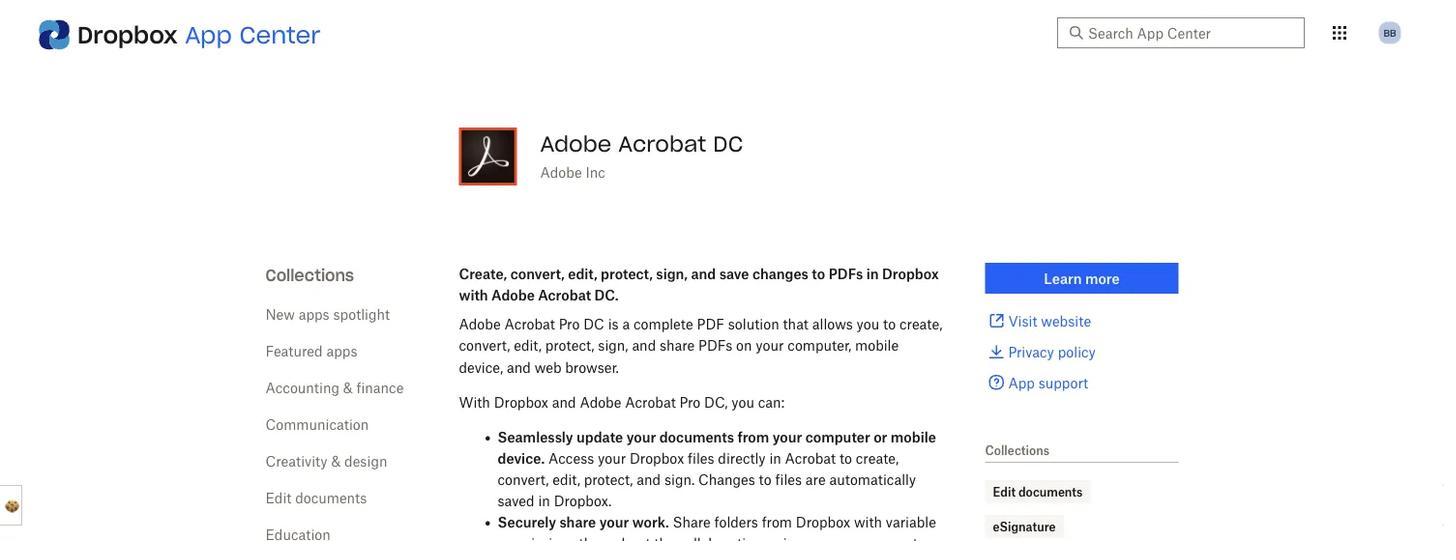 Task type: locate. For each thing, give the bounding box(es) containing it.
support
[[1039, 375, 1089, 391]]

adobe acrobat dc adobe inc
[[540, 131, 743, 180]]

your
[[756, 338, 784, 354], [627, 430, 656, 446], [773, 430, 802, 446], [598, 451, 626, 467], [600, 515, 629, 531], [881, 536, 909, 542]]

sign, down is
[[598, 338, 628, 354]]

documents down creativity & design link
[[295, 490, 367, 507]]

0 vertical spatial files
[[688, 451, 715, 467]]

0 vertical spatial with
[[459, 287, 488, 303]]

2 vertical spatial convert,
[[498, 472, 549, 489]]

apps
[[299, 306, 330, 323], [327, 343, 357, 359]]

0 horizontal spatial sign,
[[598, 338, 628, 354]]

adobe inside adobe acrobat pro dc is a complete pdf solution that allows you to create, convert, edit, protect, sign, and share pdfs on your computer, mobile device, and web browser.
[[459, 316, 501, 332]]

pro left is
[[559, 316, 580, 332]]

communication
[[266, 417, 369, 433]]

you right allows at the bottom right
[[857, 316, 880, 332]]

& left design
[[331, 453, 341, 470]]

1 vertical spatial from
[[762, 515, 792, 531]]

acrobat inside adobe acrobat pro dc is a complete pdf solution that allows you to create, convert, edit, protect, sign, and share pdfs on your computer, mobile device, and web browser.
[[505, 316, 555, 332]]

with inside create, convert, edit, protect, sign, and save changes to pdfs in dropbox with adobe acrobat dc.
[[459, 287, 488, 303]]

0 vertical spatial from
[[738, 430, 769, 446]]

0 horizontal spatial documents
[[295, 490, 367, 507]]

1 horizontal spatial you
[[857, 316, 880, 332]]

0 horizontal spatial edit
[[266, 490, 292, 507]]

featured apps
[[266, 343, 357, 359]]

1 horizontal spatial pdfs
[[829, 266, 863, 282]]

1 vertical spatial mobile
[[891, 430, 936, 446]]

documents for edit documents link to the left
[[295, 490, 367, 507]]

acrobat
[[619, 131, 706, 158], [538, 287, 591, 303], [505, 316, 555, 332], [625, 394, 676, 411], [785, 451, 836, 467]]

convert, up device,
[[459, 338, 510, 354]]

0 horizontal spatial pdfs
[[699, 338, 733, 354]]

create, inside adobe acrobat pro dc is a complete pdf solution that allows you to create, convert, edit, protect, sign, and share pdfs on your computer, mobile device, and web browser.
[[900, 316, 943, 332]]

create, right allows at the bottom right
[[900, 316, 943, 332]]

2 horizontal spatial in
[[867, 266, 879, 282]]

pdfs inside create, convert, edit, protect, sign, and save changes to pdfs in dropbox with adobe acrobat dc.
[[829, 266, 863, 282]]

with down 'create,'
[[459, 287, 488, 303]]

2 vertical spatial edit,
[[553, 472, 580, 489]]

1 vertical spatial edit,
[[514, 338, 542, 354]]

website
[[1041, 313, 1092, 329]]

convert,
[[511, 266, 565, 282], [459, 338, 510, 354], [498, 472, 549, 489]]

from inside seamlessly update your documents from your computer or mobile device.
[[738, 430, 769, 446]]

collections up new apps spotlight
[[266, 266, 354, 285]]

&
[[343, 380, 353, 396], [331, 453, 341, 470]]

changes
[[753, 266, 809, 282]]

1 horizontal spatial share
[[660, 338, 695, 354]]

dc inside adobe acrobat dc adobe inc
[[713, 131, 743, 158]]

adobe left inc
[[540, 164, 582, 180]]

& for finance
[[343, 380, 353, 396]]

0 vertical spatial you
[[857, 316, 880, 332]]

0 horizontal spatial dc
[[584, 316, 605, 332]]

dropbox
[[77, 20, 178, 49], [882, 266, 939, 282], [494, 394, 549, 411], [630, 451, 684, 467], [796, 515, 851, 531]]

1 horizontal spatial dc
[[713, 131, 743, 158]]

1 horizontal spatial collections
[[985, 444, 1050, 458]]

1 horizontal spatial app
[[1009, 375, 1035, 391]]

1 vertical spatial &
[[331, 453, 341, 470]]

the
[[654, 536, 675, 542]]

convert, right 'create,'
[[511, 266, 565, 282]]

create, down or
[[856, 451, 899, 467]]

1 horizontal spatial with
[[854, 515, 882, 531]]

0 horizontal spatial with
[[459, 287, 488, 303]]

1 vertical spatial protect,
[[545, 338, 595, 354]]

to right changes
[[812, 266, 826, 282]]

1 horizontal spatial documents
[[660, 430, 735, 446]]

0 horizontal spatial create,
[[856, 451, 899, 467]]

1 vertical spatial pdfs
[[699, 338, 733, 354]]

1 horizontal spatial in
[[770, 451, 782, 467]]

0 horizontal spatial pro
[[559, 316, 580, 332]]

your inside adobe acrobat pro dc is a complete pdf solution that allows you to create, convert, edit, protect, sign, and share pdfs on your computer, mobile device, and web browser.
[[756, 338, 784, 354]]

from inside share folders from dropbox with variable permissions throughout the collaborative review process so your tea
[[762, 515, 792, 531]]

1 vertical spatial sign,
[[598, 338, 628, 354]]

edit down creativity
[[266, 490, 292, 507]]

1 vertical spatial create,
[[856, 451, 899, 467]]

protect,
[[601, 266, 653, 282], [545, 338, 595, 354], [584, 472, 633, 489]]

apps right new
[[299, 306, 330, 323]]

from up review
[[762, 515, 792, 531]]

& left finance
[[343, 380, 353, 396]]

inc
[[586, 164, 605, 180]]

edit documents
[[993, 485, 1083, 500], [266, 490, 367, 507]]

0 vertical spatial dc
[[713, 131, 743, 158]]

0 horizontal spatial you
[[732, 394, 755, 411]]

edit, inside adobe acrobat pro dc is a complete pdf solution that allows you to create, convert, edit, protect, sign, and share pdfs on your computer, mobile device, and web browser.
[[514, 338, 542, 354]]

files left are
[[776, 472, 802, 489]]

share
[[660, 338, 695, 354], [560, 515, 596, 531]]

you right the dc,
[[732, 394, 755, 411]]

share down complete
[[660, 338, 695, 354]]

protect, up dropbox. at left bottom
[[584, 472, 633, 489]]

1 vertical spatial pro
[[680, 394, 701, 411]]

1 horizontal spatial files
[[776, 472, 802, 489]]

0 vertical spatial sign,
[[656, 266, 688, 282]]

with up so
[[854, 515, 882, 531]]

a
[[623, 316, 630, 332]]

create, inside access your dropbox files directly in acrobat to create, convert, edit, protect, and sign. changes to files are automatically saved in dropbox.
[[856, 451, 899, 467]]

create, convert, edit, protect, sign, and save changes to pdfs in dropbox with adobe acrobat dc.
[[459, 266, 939, 303]]

0 vertical spatial edit,
[[568, 266, 598, 282]]

0 vertical spatial in
[[867, 266, 879, 282]]

2 vertical spatial protect,
[[584, 472, 633, 489]]

learn more
[[1044, 270, 1120, 287]]

1 horizontal spatial &
[[343, 380, 353, 396]]

collaborative
[[679, 536, 760, 542]]

0 vertical spatial pro
[[559, 316, 580, 332]]

1 vertical spatial collections
[[985, 444, 1050, 458]]

documents
[[660, 430, 735, 446], [1019, 485, 1083, 500], [295, 490, 367, 507]]

0 horizontal spatial collections
[[266, 266, 354, 285]]

pro inside adobe acrobat pro dc is a complete pdf solution that allows you to create, convert, edit, protect, sign, and share pdfs on your computer, mobile device, and web browser.
[[559, 316, 580, 332]]

your down update
[[598, 451, 626, 467]]

documents inside seamlessly update your documents from your computer or mobile device.
[[660, 430, 735, 446]]

0 vertical spatial app
[[185, 20, 232, 49]]

0 horizontal spatial edit documents
[[266, 490, 367, 507]]

privacy policy link
[[985, 341, 1179, 364]]

and
[[691, 266, 716, 282], [632, 338, 656, 354], [507, 359, 531, 376], [552, 394, 576, 411], [637, 472, 661, 489]]

changes
[[699, 472, 755, 489]]

convert, inside adobe acrobat pro dc is a complete pdf solution that allows you to create, convert, edit, protect, sign, and share pdfs on your computer, mobile device, and web browser.
[[459, 338, 510, 354]]

0 vertical spatial collections
[[266, 266, 354, 285]]

protect, up web
[[545, 338, 595, 354]]

edit,
[[568, 266, 598, 282], [514, 338, 542, 354], [553, 472, 580, 489]]

1 horizontal spatial sign,
[[656, 266, 688, 282]]

1 horizontal spatial edit documents
[[993, 485, 1083, 500]]

sign,
[[656, 266, 688, 282], [598, 338, 628, 354]]

solution
[[728, 316, 780, 332]]

files
[[688, 451, 715, 467], [776, 472, 802, 489]]

privacy policy
[[1009, 344, 1096, 360]]

adobe up update
[[580, 394, 622, 411]]

0 vertical spatial convert,
[[511, 266, 565, 282]]

new
[[266, 306, 295, 323]]

2 vertical spatial in
[[538, 494, 550, 510]]

1 vertical spatial apps
[[327, 343, 357, 359]]

mobile
[[855, 338, 899, 354], [891, 430, 936, 446]]

1 horizontal spatial pro
[[680, 394, 701, 411]]

work.
[[632, 515, 669, 531]]

0 vertical spatial mobile
[[855, 338, 899, 354]]

app
[[185, 20, 232, 49], [1009, 375, 1035, 391]]

app down privacy
[[1009, 375, 1035, 391]]

edit up esignature
[[993, 485, 1016, 500]]

in right directly
[[770, 451, 782, 467]]

edit, up web
[[514, 338, 542, 354]]

collections down app support
[[985, 444, 1050, 458]]

edit, up dc.
[[568, 266, 598, 282]]

more
[[1086, 270, 1120, 287]]

adobe down 'create,'
[[492, 287, 535, 303]]

1 horizontal spatial edit
[[993, 485, 1016, 500]]

adobe up device,
[[459, 316, 501, 332]]

pro
[[559, 316, 580, 332], [680, 394, 701, 411]]

collections
[[266, 266, 354, 285], [985, 444, 1050, 458]]

1 vertical spatial dc
[[584, 316, 605, 332]]

create,
[[900, 316, 943, 332], [856, 451, 899, 467]]

dropbox app center
[[77, 20, 321, 49]]

1 horizontal spatial edit documents link
[[993, 483, 1083, 502]]

mobile right computer,
[[855, 338, 899, 354]]

you
[[857, 316, 880, 332], [732, 394, 755, 411]]

on
[[736, 338, 752, 354]]

edit documents link down creativity & design link
[[266, 490, 367, 507]]

in right changes
[[867, 266, 879, 282]]

to right allows at the bottom right
[[883, 316, 896, 332]]

accounting & finance link
[[266, 380, 404, 396]]

0 horizontal spatial share
[[560, 515, 596, 531]]

pdfs down pdf
[[699, 338, 733, 354]]

0 horizontal spatial &
[[331, 453, 341, 470]]

edit documents link up esignature
[[993, 483, 1083, 502]]

documents up esignature
[[1019, 485, 1083, 500]]

files up sign.
[[688, 451, 715, 467]]

pdfs
[[829, 266, 863, 282], [699, 338, 733, 354]]

1 vertical spatial convert,
[[459, 338, 510, 354]]

edit, down access in the left of the page
[[553, 472, 580, 489]]

and left save
[[691, 266, 716, 282]]

adobe acrobat pro dc is a complete pdf solution that allows you to create, convert, edit, protect, sign, and share pdfs on your computer, mobile device, and web browser.
[[459, 316, 943, 376]]

and left web
[[507, 359, 531, 376]]

your down variable
[[881, 536, 909, 542]]

1 vertical spatial app
[[1009, 375, 1035, 391]]

access
[[549, 451, 594, 467]]

pro left the dc,
[[680, 394, 701, 411]]

and left sign.
[[637, 472, 661, 489]]

0 vertical spatial share
[[660, 338, 695, 354]]

your right on
[[756, 338, 784, 354]]

edit for rightmost edit documents link
[[993, 485, 1016, 500]]

protect, inside access your dropbox files directly in acrobat to create, convert, edit, protect, and sign. changes to files are automatically saved in dropbox.
[[584, 472, 633, 489]]

can:
[[758, 394, 785, 411]]

learn more button
[[985, 263, 1179, 294]]

sign, up complete
[[656, 266, 688, 282]]

edit
[[993, 485, 1016, 500], [266, 490, 292, 507]]

mobile inside adobe acrobat pro dc is a complete pdf solution that allows you to create, convert, edit, protect, sign, and share pdfs on your computer, mobile device, and web browser.
[[855, 338, 899, 354]]

and down complete
[[632, 338, 656, 354]]

convert, inside access your dropbox files directly in acrobat to create, convert, edit, protect, and sign. changes to files are automatically saved in dropbox.
[[498, 472, 549, 489]]

0 vertical spatial create,
[[900, 316, 943, 332]]

adobe
[[540, 131, 612, 158], [540, 164, 582, 180], [492, 287, 535, 303], [459, 316, 501, 332], [580, 394, 622, 411]]

0 horizontal spatial edit documents link
[[266, 490, 367, 507]]

from up directly
[[738, 430, 769, 446]]

0 vertical spatial apps
[[299, 306, 330, 323]]

documents down the dc,
[[660, 430, 735, 446]]

2 horizontal spatial documents
[[1019, 485, 1083, 500]]

create,
[[459, 266, 507, 282]]

convert, down device.
[[498, 472, 549, 489]]

0 vertical spatial pdfs
[[829, 266, 863, 282]]

edit documents down creativity & design link
[[266, 490, 367, 507]]

to
[[812, 266, 826, 282], [883, 316, 896, 332], [840, 451, 852, 467], [759, 472, 772, 489]]

device.
[[498, 451, 545, 467]]

computer,
[[788, 338, 852, 354]]

1 horizontal spatial create,
[[900, 316, 943, 332]]

apps up 'accounting & finance'
[[327, 343, 357, 359]]

1 vertical spatial with
[[854, 515, 882, 531]]

mobile inside seamlessly update your documents from your computer or mobile device.
[[891, 430, 936, 446]]

app left center
[[185, 20, 232, 49]]

dc inside adobe acrobat pro dc is a complete pdf solution that allows you to create, convert, edit, protect, sign, and share pdfs on your computer, mobile device, and web browser.
[[584, 316, 605, 332]]

in up the securely
[[538, 494, 550, 510]]

to down computer
[[840, 451, 852, 467]]

0 vertical spatial &
[[343, 380, 353, 396]]

visit
[[1009, 313, 1038, 329]]

pdfs up allows at the bottom right
[[829, 266, 863, 282]]

mobile right or
[[891, 430, 936, 446]]

so
[[863, 536, 878, 542]]

edit documents up esignature
[[993, 485, 1083, 500]]

protect, up dc.
[[601, 266, 653, 282]]

share down dropbox. at left bottom
[[560, 515, 596, 531]]

0 vertical spatial protect,
[[601, 266, 653, 282]]



Task type: describe. For each thing, give the bounding box(es) containing it.
with dropbox and adobe acrobat pro dc, you can:
[[459, 394, 785, 411]]

dc.
[[595, 287, 619, 303]]

your up throughout
[[600, 515, 629, 531]]

update
[[577, 430, 623, 446]]

design
[[345, 453, 387, 470]]

that
[[783, 316, 809, 332]]

creativity & design
[[266, 453, 387, 470]]

dropbox.
[[554, 494, 612, 510]]

and inside access your dropbox files directly in acrobat to create, convert, edit, protect, and sign. changes to files are automatically saved in dropbox.
[[637, 472, 661, 489]]

automatically
[[830, 472, 916, 489]]

saved
[[498, 494, 535, 510]]

edit documents for edit documents link to the left
[[266, 490, 367, 507]]

permissions
[[498, 536, 575, 542]]

1 vertical spatial in
[[770, 451, 782, 467]]

review
[[764, 536, 806, 542]]

center
[[239, 20, 321, 49]]

0 horizontal spatial app
[[185, 20, 232, 49]]

pdfs inside adobe acrobat pro dc is a complete pdf solution that allows you to create, convert, edit, protect, sign, and share pdfs on your computer, mobile device, and web browser.
[[699, 338, 733, 354]]

or
[[874, 430, 888, 446]]

dropbox inside create, convert, edit, protect, sign, and save changes to pdfs in dropbox with adobe acrobat dc.
[[882, 266, 939, 282]]

share
[[673, 515, 711, 531]]

and down web
[[552, 394, 576, 411]]

bb
[[1384, 27, 1397, 39]]

save
[[720, 266, 749, 282]]

creativity & design link
[[266, 453, 387, 470]]

your inside share folders from dropbox with variable permissions throughout the collaborative review process so your tea
[[881, 536, 909, 542]]

sign, inside adobe acrobat pro dc is a complete pdf solution that allows you to create, convert, edit, protect, sign, and share pdfs on your computer, mobile device, and web browser.
[[598, 338, 628, 354]]

convert, inside create, convert, edit, protect, sign, and save changes to pdfs in dropbox with adobe acrobat dc.
[[511, 266, 565, 282]]

apps for featured
[[327, 343, 357, 359]]

finance
[[357, 380, 404, 396]]

acrobat inside adobe acrobat dc adobe inc
[[619, 131, 706, 158]]

app inside app support "link"
[[1009, 375, 1035, 391]]

visit website
[[1009, 313, 1092, 329]]

in inside create, convert, edit, protect, sign, and save changes to pdfs in dropbox with adobe acrobat dc.
[[867, 266, 879, 282]]

browser.
[[565, 359, 619, 376]]

featured apps link
[[266, 343, 357, 359]]

acrobat inside create, convert, edit, protect, sign, and save changes to pdfs in dropbox with adobe acrobat dc.
[[538, 287, 591, 303]]

documents for rightmost edit documents link
[[1019, 485, 1083, 500]]

device,
[[459, 359, 503, 376]]

protect, inside create, convert, edit, protect, sign, and save changes to pdfs in dropbox with adobe acrobat dc.
[[601, 266, 653, 282]]

variable
[[886, 515, 936, 531]]

seamlessly update your documents from your computer or mobile device.
[[498, 430, 936, 467]]

collections for apps
[[266, 266, 354, 285]]

computer
[[806, 430, 871, 446]]

is
[[608, 316, 619, 332]]

app support
[[1009, 375, 1089, 391]]

edit, inside access your dropbox files directly in acrobat to create, convert, edit, protect, and sign. changes to files are automatically saved in dropbox.
[[553, 472, 580, 489]]

throughout
[[579, 536, 651, 542]]

edit, inside create, convert, edit, protect, sign, and save changes to pdfs in dropbox with adobe acrobat dc.
[[568, 266, 598, 282]]

protect, inside adobe acrobat pro dc is a complete pdf solution that allows you to create, convert, edit, protect, sign, and share pdfs on your computer, mobile device, and web browser.
[[545, 338, 595, 354]]

privacy
[[1009, 344, 1055, 360]]

adobe up inc
[[540, 131, 612, 158]]

featured
[[266, 343, 323, 359]]

collections for documents
[[985, 444, 1050, 458]]

spotlight
[[333, 306, 390, 323]]

new apps spotlight link
[[266, 306, 390, 323]]

sign, inside create, convert, edit, protect, sign, and save changes to pdfs in dropbox with adobe acrobat dc.
[[656, 266, 688, 282]]

app support link
[[985, 372, 1179, 395]]

dc,
[[704, 394, 728, 411]]

creativity
[[266, 453, 328, 470]]

your down with dropbox and adobe acrobat pro dc, you can:
[[627, 430, 656, 446]]

accounting & finance
[[266, 380, 404, 396]]

process
[[810, 536, 859, 542]]

to inside create, convert, edit, protect, sign, and save changes to pdfs in dropbox with adobe acrobat dc.
[[812, 266, 826, 282]]

complete
[[634, 316, 693, 332]]

folders
[[715, 515, 758, 531]]

allows
[[813, 316, 853, 332]]

acrobat inside access your dropbox files directly in acrobat to create, convert, edit, protect, and sign. changes to files are automatically saved in dropbox.
[[785, 451, 836, 467]]

and inside create, convert, edit, protect, sign, and save changes to pdfs in dropbox with adobe acrobat dc.
[[691, 266, 716, 282]]

1 vertical spatial files
[[776, 472, 802, 489]]

& for design
[[331, 453, 341, 470]]

directly
[[718, 451, 766, 467]]

esignature
[[993, 520, 1056, 535]]

1 vertical spatial you
[[732, 394, 755, 411]]

to down directly
[[759, 472, 772, 489]]

policy
[[1058, 344, 1096, 360]]

with inside share folders from dropbox with variable permissions throughout the collaborative review process so your tea
[[854, 515, 882, 531]]

are
[[806, 472, 826, 489]]

web
[[535, 359, 562, 376]]

your inside access your dropbox files directly in acrobat to create, convert, edit, protect, and sign. changes to files are automatically saved in dropbox.
[[598, 451, 626, 467]]

to inside adobe acrobat pro dc is a complete pdf solution that allows you to create, convert, edit, protect, sign, and share pdfs on your computer, mobile device, and web browser.
[[883, 316, 896, 332]]

communication link
[[266, 417, 369, 433]]

you inside adobe acrobat pro dc is a complete pdf solution that allows you to create, convert, edit, protect, sign, and share pdfs on your computer, mobile device, and web browser.
[[857, 316, 880, 332]]

seamlessly
[[498, 430, 573, 446]]

dropbox inside share folders from dropbox with variable permissions throughout the collaborative review process so your tea
[[796, 515, 851, 531]]

accounting
[[266, 380, 340, 396]]

visit website link
[[985, 310, 1179, 333]]

with
[[459, 394, 490, 411]]

Search App Center text field
[[1088, 22, 1294, 44]]

securely share your work.
[[498, 515, 669, 531]]

bb button
[[1375, 17, 1406, 48]]

edit documents for rightmost edit documents link
[[993, 485, 1083, 500]]

0 horizontal spatial in
[[538, 494, 550, 510]]

apps for new
[[299, 306, 330, 323]]

your down can:
[[773, 430, 802, 446]]

edit for edit documents link to the left
[[266, 490, 292, 507]]

learn
[[1044, 270, 1082, 287]]

securely
[[498, 515, 556, 531]]

share inside adobe acrobat pro dc is a complete pdf solution that allows you to create, convert, edit, protect, sign, and share pdfs on your computer, mobile device, and web browser.
[[660, 338, 695, 354]]

esignature link
[[993, 518, 1056, 537]]

pdf
[[697, 316, 725, 332]]

share folders from dropbox with variable permissions throughout the collaborative review process so your tea
[[498, 515, 946, 542]]

0 horizontal spatial files
[[688, 451, 715, 467]]

adobe inside create, convert, edit, protect, sign, and save changes to pdfs in dropbox with adobe acrobat dc.
[[492, 287, 535, 303]]

access your dropbox files directly in acrobat to create, convert, edit, protect, and sign. changes to files are automatically saved in dropbox.
[[498, 451, 916, 510]]

new apps spotlight
[[266, 306, 390, 323]]

dropbox inside access your dropbox files directly in acrobat to create, convert, edit, protect, and sign. changes to files are automatically saved in dropbox.
[[630, 451, 684, 467]]

1 vertical spatial share
[[560, 515, 596, 531]]

sign.
[[665, 472, 695, 489]]



Task type: vqa. For each thing, say whether or not it's contained in the screenshot.
14.34
no



